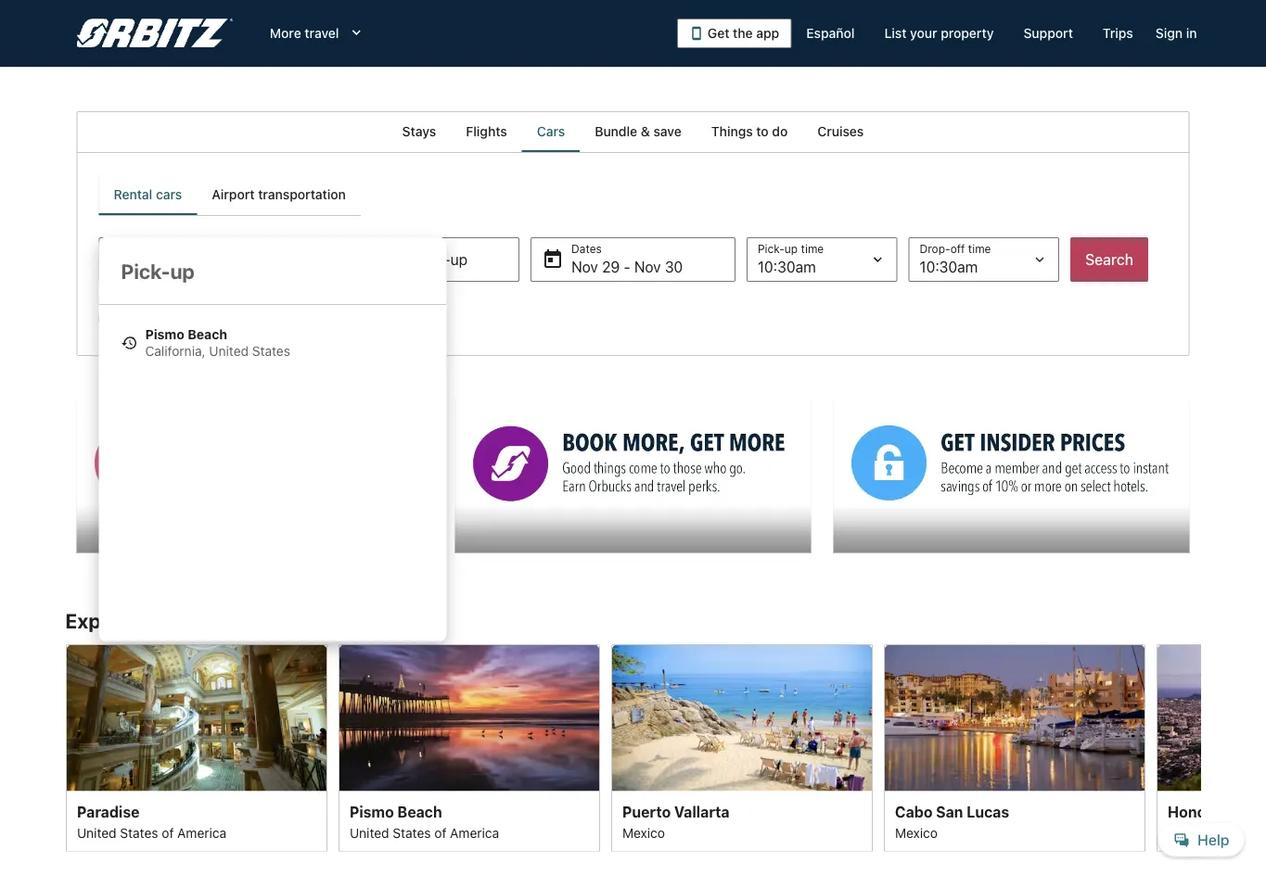 Task type: locate. For each thing, give the bounding box(es) containing it.
united
[[209, 344, 249, 359], [77, 825, 116, 841], [349, 825, 389, 841], [1168, 825, 1207, 841]]

more
[[270, 26, 301, 41]]

nov right -
[[634, 258, 661, 276]]

0 vertical spatial pismo
[[145, 327, 184, 342]]

of
[[161, 825, 173, 841], [434, 825, 446, 841], [1252, 825, 1264, 841]]

1 mexico from the left
[[622, 825, 665, 841]]

tab list
[[77, 111, 1190, 152], [99, 174, 361, 215]]

in right stays on the left bottom
[[197, 609, 214, 633]]

bundle
[[595, 124, 638, 139]]

tab list containing rental cars
[[99, 174, 361, 215]]

in
[[1186, 26, 1197, 41], [197, 609, 214, 633]]

0 vertical spatial in
[[1186, 26, 1197, 41]]

explore
[[65, 609, 137, 633]]

in inside dropdown button
[[1186, 26, 1197, 41]]

of inside the paradise united states of america
[[161, 825, 173, 841]]

america inside pismo beach united states of america
[[450, 825, 499, 841]]

pismo for pismo beach california, united states
[[145, 327, 184, 342]]

more travel button
[[255, 17, 380, 50]]

united inside pismo beach united states of america
[[349, 825, 389, 841]]

sign in
[[1156, 26, 1197, 41]]

trending
[[219, 609, 299, 633]]

0 horizontal spatial nov
[[572, 258, 598, 276]]

0 horizontal spatial pismo
[[145, 327, 184, 342]]

marina cabo san lucas which includes a marina, a coastal town and night scenes image
[[884, 644, 1145, 792]]

support
[[1024, 26, 1073, 41]]

things to do link
[[697, 111, 803, 152]]

nov 29 - nov 30 button
[[531, 237, 736, 282]]

nov left 29
[[572, 258, 598, 276]]

opens in a new window image
[[76, 401, 92, 418]]

1 america from the left
[[177, 825, 226, 841]]

mexico
[[622, 825, 665, 841], [895, 825, 937, 841]]

2 nov from the left
[[634, 258, 661, 276]]

search button
[[1071, 237, 1148, 282]]

rental
[[114, 187, 152, 202]]

beach inside pismo beach california, united states
[[188, 327, 227, 342]]

0 horizontal spatial of
[[161, 825, 173, 841]]

small image
[[121, 335, 138, 352]]

mexico inside cabo san lucas mexico
[[895, 825, 937, 841]]

more travel
[[270, 26, 339, 41]]

app
[[756, 26, 780, 41]]

0 vertical spatial beach
[[188, 327, 227, 342]]

beach for pismo beach california, united states
[[188, 327, 227, 342]]

opens in a new window image
[[454, 401, 471, 418]]

español button
[[792, 17, 870, 50]]

1 horizontal spatial mexico
[[895, 825, 937, 841]]

0 vertical spatial tab list
[[77, 111, 1190, 152]]

vallarta
[[674, 803, 729, 821]]

list
[[885, 26, 907, 41]]

things
[[711, 124, 753, 139]]

1 vertical spatial beach
[[397, 803, 442, 821]]

pismo inside pismo beach california, united states
[[145, 327, 184, 342]]

2 mexico from the left
[[895, 825, 937, 841]]

states inside pismo beach united states of america
[[392, 825, 431, 841]]

español
[[806, 26, 855, 41]]

1 horizontal spatial pismo
[[349, 803, 394, 821]]

united inside honolulu united states of
[[1168, 825, 1207, 841]]

makiki - lower punchbowl - tantalus showing landscape views, a sunset and a city image
[[1156, 644, 1266, 792]]

sign in button
[[1148, 17, 1205, 50]]

0 horizontal spatial mexico
[[622, 825, 665, 841]]

1 horizontal spatial america
[[450, 825, 499, 841]]

destinations
[[304, 609, 422, 633]]

show aarp rates
[[110, 313, 201, 326]]

cabo
[[895, 803, 932, 821]]

2 of from the left
[[434, 825, 446, 841]]

3 of from the left
[[1252, 825, 1264, 841]]

puerto
[[622, 803, 670, 821]]

rental cars link
[[99, 174, 197, 215]]

list your property
[[885, 26, 994, 41]]

&
[[641, 124, 650, 139]]

show next card image
[[1190, 737, 1212, 760]]

1 vertical spatial in
[[197, 609, 214, 633]]

0 horizontal spatial in
[[197, 609, 214, 633]]

nov
[[572, 258, 598, 276], [634, 258, 661, 276]]

in right sign
[[1186, 26, 1197, 41]]

pismo beach california, united states
[[145, 327, 290, 359]]

0 horizontal spatial america
[[177, 825, 226, 841]]

get the app link
[[677, 19, 792, 48]]

flights link
[[451, 111, 522, 152]]

nov 29 - nov 30
[[572, 258, 683, 276]]

stays
[[402, 124, 436, 139]]

beach inside pismo beach united states of america
[[397, 803, 442, 821]]

1 vertical spatial tab list
[[99, 174, 361, 215]]

sign
[[1156, 26, 1183, 41]]

trips link
[[1088, 17, 1148, 50]]

states inside pismo beach california, united states
[[252, 344, 290, 359]]

get
[[708, 26, 730, 41]]

beach
[[188, 327, 227, 342], [397, 803, 442, 821]]

of inside honolulu united states of
[[1252, 825, 1264, 841]]

bundle & save link
[[580, 111, 697, 152]]

mexico down "cabo"
[[895, 825, 937, 841]]

1 of from the left
[[161, 825, 173, 841]]

to
[[756, 124, 769, 139]]

1 horizontal spatial beach
[[397, 803, 442, 821]]

1 vertical spatial pismo
[[349, 803, 394, 821]]

your
[[910, 26, 938, 41]]

of for honolulu
[[1252, 825, 1264, 841]]

1 horizontal spatial in
[[1186, 26, 1197, 41]]

0 horizontal spatial beach
[[188, 327, 227, 342]]

2 america from the left
[[450, 825, 499, 841]]

puerto vallarta showing a beach, general coastal views and kayaking or canoeing image
[[611, 644, 873, 792]]

states
[[252, 344, 290, 359], [120, 825, 158, 841], [392, 825, 431, 841], [1211, 825, 1249, 841]]

cars link
[[522, 111, 580, 152]]

1 horizontal spatial of
[[434, 825, 446, 841]]

of for paradise
[[161, 825, 173, 841]]

california,
[[145, 344, 206, 359]]

cars
[[156, 187, 182, 202]]

list your property link
[[870, 17, 1009, 50]]

cruises
[[818, 124, 864, 139]]

1 horizontal spatial nov
[[634, 258, 661, 276]]

pismo beach featuring a sunset, views and tropical scenes image
[[338, 644, 600, 792]]

travel
[[305, 26, 339, 41]]

pismo
[[145, 327, 184, 342], [349, 803, 394, 821]]

america
[[177, 825, 226, 841], [450, 825, 499, 841]]

support link
[[1009, 17, 1088, 50]]

pismo inside pismo beach united states of america
[[349, 803, 394, 821]]

mexico down "puerto"
[[622, 825, 665, 841]]

rates
[[174, 313, 201, 326]]

2 horizontal spatial of
[[1252, 825, 1264, 841]]

united inside pismo beach california, united states
[[209, 344, 249, 359]]



Task type: describe. For each thing, give the bounding box(es) containing it.
united inside the paradise united states of america
[[77, 825, 116, 841]]

flights
[[466, 124, 507, 139]]

trips
[[1103, 26, 1133, 41]]

do
[[772, 124, 788, 139]]

cruises link
[[803, 111, 879, 152]]

things to do
[[711, 124, 788, 139]]

save
[[654, 124, 682, 139]]

puerto vallarta mexico
[[622, 803, 729, 841]]

honolulu
[[1168, 803, 1232, 821]]

paradise united states of america
[[77, 803, 226, 841]]

stays
[[141, 609, 193, 633]]

in inside main content
[[197, 609, 214, 633]]

search
[[1086, 251, 1134, 269]]

transportation
[[258, 187, 346, 202]]

airport transportation
[[212, 187, 346, 202]]

-
[[624, 258, 631, 276]]

explore stays in trending destinations
[[65, 609, 422, 633]]

download the app button image
[[689, 26, 704, 41]]

stays link
[[387, 111, 451, 152]]

property
[[941, 26, 994, 41]]

states inside honolulu united states of
[[1211, 825, 1249, 841]]

cabo san lucas mexico
[[895, 803, 1009, 841]]

of inside pismo beach united states of america
[[434, 825, 446, 841]]

beach for pismo beach united states of america
[[397, 803, 442, 821]]

get the app
[[708, 26, 780, 41]]

san
[[936, 803, 963, 821]]

america inside the paradise united states of america
[[177, 825, 226, 841]]

show
[[110, 313, 139, 326]]

cars
[[537, 124, 565, 139]]

pismo beach united states of america
[[349, 803, 499, 841]]

explore stays in trending destinations main content
[[0, 111, 1266, 876]]

29
[[602, 258, 620, 276]]

30
[[665, 258, 683, 276]]

orbitz logo image
[[77, 19, 233, 48]]

bundle & save
[[595, 124, 682, 139]]

paradise
[[77, 803, 139, 821]]

airport
[[212, 187, 255, 202]]

las vegas featuring interior views image
[[65, 644, 327, 792]]

airport transportation link
[[197, 174, 361, 215]]

pismo for pismo beach united states of america
[[349, 803, 394, 821]]

aarp
[[142, 313, 171, 326]]

Pick-up text field
[[99, 237, 447, 304]]

rental cars
[[114, 187, 182, 202]]

tab list containing stays
[[77, 111, 1190, 152]]

mexico inside puerto vallarta mexico
[[622, 825, 665, 841]]

honolulu united states of 
[[1168, 803, 1266, 841]]

show previous card image
[[54, 737, 77, 760]]

1 nov from the left
[[572, 258, 598, 276]]

states inside the paradise united states of america
[[120, 825, 158, 841]]

the
[[733, 26, 753, 41]]

lucas
[[966, 803, 1009, 821]]



Task type: vqa. For each thing, say whether or not it's contained in the screenshot.
and in the All-inclusive resorts Enjoy sun and fun
no



